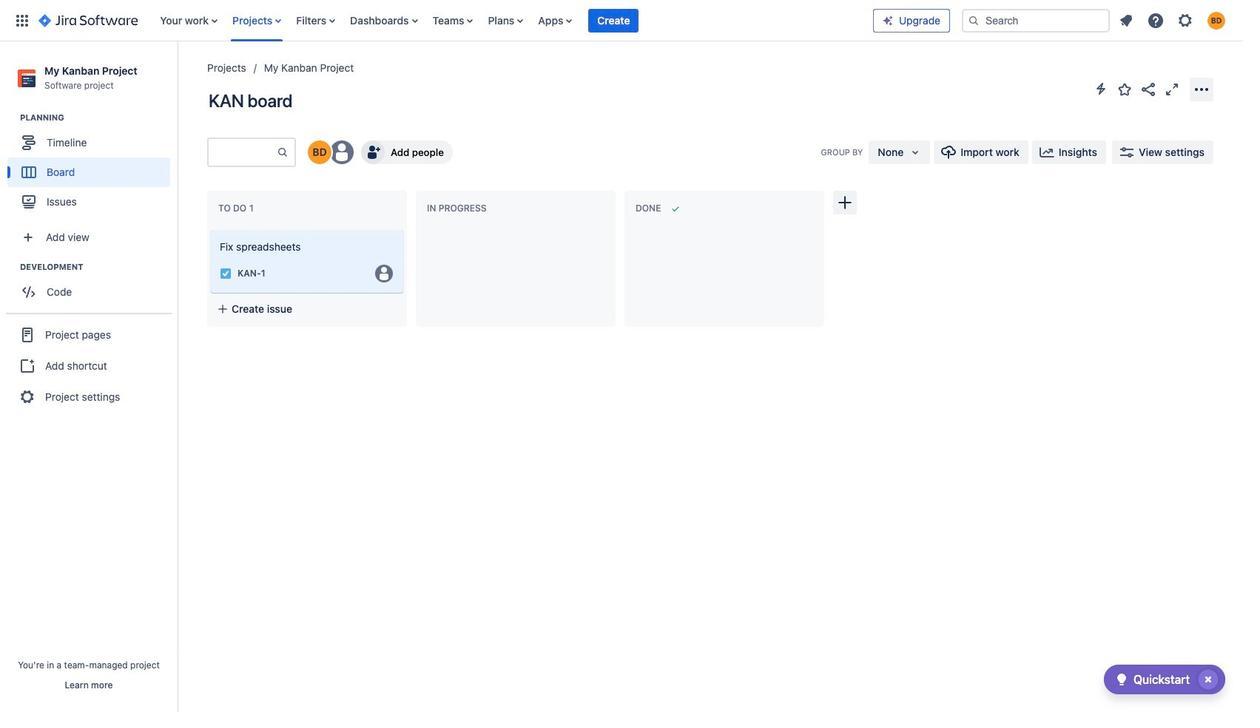 Task type: vqa. For each thing, say whether or not it's contained in the screenshot.
the Dismiss Quickstart image
yes



Task type: locate. For each thing, give the bounding box(es) containing it.
0 vertical spatial heading
[[20, 112, 177, 124]]

create issue image
[[201, 220, 218, 238]]

1 vertical spatial group
[[7, 261, 177, 312]]

dismiss quickstart image
[[1196, 668, 1220, 692]]

import image
[[940, 144, 958, 161]]

more image
[[1193, 80, 1210, 98]]

automations menu button icon image
[[1092, 80, 1110, 98]]

your profile and settings image
[[1208, 11, 1225, 29]]

None search field
[[962, 9, 1110, 32]]

list
[[153, 0, 873, 41], [1113, 7, 1234, 34]]

add people image
[[364, 144, 382, 161]]

heading
[[20, 112, 177, 124], [20, 261, 177, 273]]

2 heading from the top
[[20, 261, 177, 273]]

search image
[[968, 14, 980, 26]]

0 horizontal spatial list
[[153, 0, 873, 41]]

star kan board image
[[1116, 80, 1134, 98]]

1 heading from the top
[[20, 112, 177, 124]]

jira software image
[[38, 11, 138, 29], [38, 11, 138, 29]]

0 vertical spatial group
[[7, 112, 177, 221]]

1 vertical spatial heading
[[20, 261, 177, 273]]

group for the development image
[[7, 261, 177, 312]]

planning image
[[2, 109, 20, 127]]

development image
[[2, 258, 20, 276]]

2 vertical spatial group
[[6, 313, 172, 418]]

group
[[7, 112, 177, 221], [7, 261, 177, 312], [6, 313, 172, 418]]

list item
[[589, 0, 639, 41]]

settings image
[[1176, 11, 1194, 29]]

banner
[[0, 0, 1243, 41]]



Task type: describe. For each thing, give the bounding box(es) containing it.
primary element
[[9, 0, 873, 41]]

Search this board text field
[[209, 139, 277, 166]]

sidebar element
[[0, 41, 178, 713]]

to do element
[[218, 203, 257, 214]]

sidebar navigation image
[[161, 59, 194, 89]]

notifications image
[[1117, 11, 1135, 29]]

task image
[[220, 268, 232, 280]]

heading for the development image
[[20, 261, 177, 273]]

1 horizontal spatial list
[[1113, 7, 1234, 34]]

view settings image
[[1118, 144, 1136, 161]]

Search field
[[962, 9, 1110, 32]]

enter full screen image
[[1163, 80, 1181, 98]]

group for the "planning" image on the left top of the page
[[7, 112, 177, 221]]

create column image
[[836, 194, 854, 212]]

help image
[[1147, 11, 1165, 29]]

heading for the "planning" image on the left top of the page
[[20, 112, 177, 124]]

appswitcher icon image
[[13, 11, 31, 29]]

check image
[[1113, 671, 1130, 689]]



